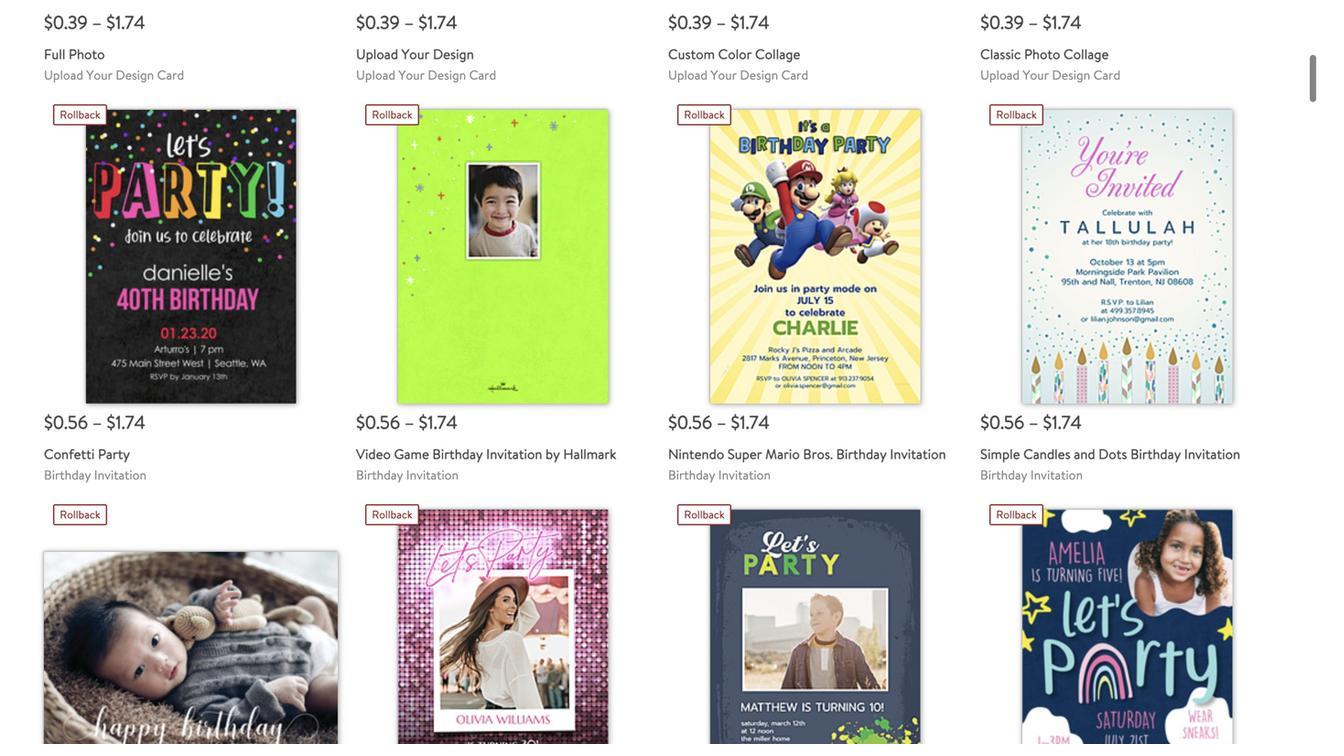 Task type: vqa. For each thing, say whether or not it's contained in the screenshot.
first $ 0 . 39 – $ 1 . 74 from the right
yes



Task type: locate. For each thing, give the bounding box(es) containing it.
card inside upload your design upload your design card
[[469, 66, 496, 84]]

collage inside the classic photo collage upload your design card
[[1064, 45, 1109, 64]]

birthday down simple
[[980, 466, 1028, 484]]

invitation
[[486, 445, 542, 464], [890, 445, 946, 464], [1184, 445, 1240, 464], [94, 466, 146, 484], [406, 466, 459, 484], [718, 466, 771, 484], [1031, 466, 1083, 484]]

0 up upload your design upload your design card
[[365, 9, 376, 35]]

56 for simple
[[1004, 409, 1024, 435]]

– up the candles
[[1029, 409, 1039, 435]]

upload
[[356, 45, 398, 64], [44, 66, 83, 84], [356, 66, 395, 84], [668, 66, 708, 84], [980, 66, 1020, 84]]

video game birthday invitation by hallmark birthday invitation
[[356, 445, 616, 484]]

card inside full photo upload your design card
[[157, 66, 184, 84]]

birthday
[[432, 445, 483, 464], [836, 445, 887, 464], [1131, 445, 1181, 464], [44, 466, 91, 484], [356, 466, 403, 484], [668, 466, 715, 484], [980, 466, 1028, 484]]

3 39 from the left
[[692, 9, 712, 35]]

1 card from the left
[[157, 66, 184, 84]]

photo right full
[[69, 45, 105, 64]]

$ 0 . 39 – $ 1 . 74 up full photo upload your design card
[[44, 9, 145, 35]]

photo for upload
[[69, 45, 105, 64]]

74 up party
[[125, 409, 145, 435]]

3 56 from the left
[[692, 409, 712, 435]]

rollback down confetti party birthday invitation
[[60, 507, 100, 522]]

74 up super in the bottom of the page
[[749, 409, 770, 435]]

2 collage from the left
[[1064, 45, 1109, 64]]

your inside the classic photo collage upload your design card
[[1023, 66, 1049, 84]]

$ 0 . 56 – $ 1 . 74 up party
[[44, 409, 145, 435]]

56 up video
[[380, 409, 400, 435]]

0
[[53, 9, 64, 35], [365, 9, 376, 35], [677, 9, 688, 35], [989, 9, 1001, 35], [53, 409, 64, 435], [365, 409, 376, 435], [677, 409, 688, 435], [989, 409, 1001, 435]]

collage right classic
[[1064, 45, 1109, 64]]

upload inside the classic photo collage upload your design card
[[980, 66, 1020, 84]]

your inside full photo upload your design card
[[86, 66, 113, 84]]

39 up the custom
[[692, 9, 712, 35]]

classic photo collage upload your design card
[[980, 45, 1121, 84]]

design for custom color collage
[[740, 66, 778, 84]]

74 up full photo upload your design card
[[125, 9, 145, 35]]

0 up full
[[53, 9, 64, 35]]

1 for video
[[428, 409, 434, 435]]

upload inside full photo upload your design card
[[44, 66, 83, 84]]

card
[[157, 66, 184, 84], [469, 66, 496, 84], [781, 66, 808, 84], [1094, 66, 1121, 84]]

0 up nintendo
[[677, 409, 688, 435]]

2 card from the left
[[469, 66, 496, 84]]

39 up upload your design upload your design card
[[380, 9, 400, 35]]

– up party
[[92, 409, 102, 435]]

rollback link
[[44, 505, 338, 744], [356, 505, 650, 744], [668, 505, 962, 744], [980, 505, 1274, 744]]

56
[[68, 409, 88, 435], [380, 409, 400, 435], [692, 409, 712, 435], [1004, 409, 1024, 435]]

0 for classic
[[989, 9, 1001, 35]]

2 photo from the left
[[1024, 45, 1060, 64]]

design
[[433, 45, 474, 64], [116, 66, 154, 84], [428, 66, 466, 84], [740, 66, 778, 84], [1052, 66, 1090, 84]]

1 up color
[[740, 9, 746, 35]]

74 up video game birthday invitation by hallmark birthday invitation
[[437, 409, 458, 435]]

$ 0 . 56 – $ 1 . 74 for game
[[356, 409, 458, 435]]

39 up full photo upload your design card
[[68, 9, 88, 35]]

1 for confetti
[[116, 409, 122, 435]]

4 $ 0 . 56 – $ 1 . 74 from the left
[[980, 409, 1082, 435]]

0 for full
[[53, 9, 64, 35]]

your inside custom color collage upload your design card
[[711, 66, 737, 84]]

– up the game
[[404, 409, 414, 435]]

photo inside full photo upload your design card
[[69, 45, 105, 64]]

$ 0 . 39 – $ 1 . 74 up color
[[668, 9, 770, 35]]

1 up the game
[[428, 409, 434, 435]]

0 up the confetti
[[53, 409, 64, 435]]

0 up simple
[[989, 409, 1001, 435]]

rollback down upload your design upload your design card
[[372, 107, 413, 122]]

0 horizontal spatial collage
[[755, 45, 800, 64]]

rollback
[[60, 107, 100, 122], [372, 107, 413, 122], [684, 107, 725, 122], [996, 107, 1037, 122], [60, 507, 100, 522], [372, 507, 413, 522], [684, 507, 725, 522], [996, 507, 1037, 522]]

56 up the confetti
[[68, 409, 88, 435]]

1 up the candles
[[1052, 409, 1058, 435]]

1 up full photo upload your design card
[[115, 9, 121, 35]]

– for custom
[[716, 9, 726, 35]]

game
[[394, 445, 429, 464]]

1 up the classic photo collage upload your design card
[[1052, 9, 1058, 35]]

– up nintendo
[[717, 409, 727, 435]]

collage right color
[[755, 45, 800, 64]]

birthday down nintendo
[[668, 466, 715, 484]]

your
[[402, 45, 430, 64], [86, 66, 113, 84], [399, 66, 425, 84], [711, 66, 737, 84], [1023, 66, 1049, 84]]

party
[[98, 445, 130, 464]]

– for simple
[[1029, 409, 1039, 435]]

74 up "and" in the right bottom of the page
[[1062, 409, 1082, 435]]

$ 0 . 39 – $ 1 . 74 up classic
[[980, 9, 1082, 35]]

1 $ 0 . 56 – $ 1 . 74 from the left
[[44, 409, 145, 435]]

nintendo
[[668, 445, 724, 464]]

$ 0 . 56 – $ 1 . 74 up nintendo
[[668, 409, 770, 435]]

4 card from the left
[[1094, 66, 1121, 84]]

design inside custom color collage upload your design card
[[740, 66, 778, 84]]

design inside the classic photo collage upload your design card
[[1052, 66, 1090, 84]]

photo
[[69, 45, 105, 64], [1024, 45, 1060, 64]]

photo right classic
[[1024, 45, 1060, 64]]

$ 0 . 39 – $ 1 . 74 up upload your design upload your design card
[[356, 9, 457, 35]]

39 up classic
[[1004, 9, 1024, 35]]

0 for nintendo
[[677, 409, 688, 435]]

1 56 from the left
[[68, 409, 88, 435]]

– for confetti
[[92, 409, 102, 435]]

rollback down simple
[[996, 507, 1037, 522]]

0 for video
[[365, 409, 376, 435]]

1 up super in the bottom of the page
[[740, 409, 746, 435]]

your for upload
[[399, 66, 425, 84]]

nintendo super mario bros. birthday invitation birthday invitation
[[668, 445, 946, 484]]

56 up simple
[[1004, 409, 1024, 435]]

rollback down video
[[372, 507, 413, 522]]

74 for full
[[125, 9, 145, 35]]

dots
[[1099, 445, 1127, 464]]

1 collage from the left
[[755, 45, 800, 64]]

$
[[44, 9, 53, 35], [106, 9, 115, 35], [356, 9, 365, 35], [418, 9, 427, 35], [668, 9, 677, 35], [731, 9, 740, 35], [980, 9, 989, 35], [1043, 9, 1052, 35], [44, 409, 53, 435], [107, 409, 116, 435], [356, 409, 365, 435], [419, 409, 428, 435], [668, 409, 677, 435], [731, 409, 740, 435], [980, 409, 989, 435], [1043, 409, 1052, 435]]

.
[[64, 9, 68, 35], [121, 9, 125, 35], [376, 9, 380, 35], [433, 9, 437, 35], [688, 9, 692, 35], [746, 9, 749, 35], [1001, 9, 1004, 35], [1058, 9, 1061, 35], [64, 409, 68, 435], [122, 409, 125, 435], [376, 409, 380, 435], [434, 409, 437, 435], [688, 409, 692, 435], [746, 409, 749, 435], [1001, 409, 1004, 435], [1058, 409, 1062, 435]]

collage for classic photo collage
[[1064, 45, 1109, 64]]

upload for upload
[[356, 66, 395, 84]]

$ 0 . 39 – $ 1 . 74 for full
[[44, 9, 145, 35]]

$ 0 . 39 – $ 1 . 74
[[44, 9, 145, 35], [356, 9, 457, 35], [668, 9, 770, 35], [980, 9, 1082, 35]]

74 up the classic photo collage upload your design card
[[1061, 9, 1082, 35]]

simple candles and dots birthday invitation birthday invitation
[[980, 445, 1240, 484]]

2 56 from the left
[[380, 409, 400, 435]]

74 for upload
[[437, 9, 457, 35]]

2 39 from the left
[[380, 9, 400, 35]]

0 for simple
[[989, 409, 1001, 435]]

74 for classic
[[1061, 9, 1082, 35]]

collage
[[755, 45, 800, 64], [1064, 45, 1109, 64]]

card inside the classic photo collage upload your design card
[[1094, 66, 1121, 84]]

0 up the custom
[[677, 9, 688, 35]]

$ 0 . 39 – $ 1 . 74 for custom
[[668, 9, 770, 35]]

– up upload your design upload your design card
[[404, 9, 414, 35]]

– up the classic photo collage upload your design card
[[1029, 9, 1038, 35]]

4 56 from the left
[[1004, 409, 1024, 435]]

1 photo from the left
[[69, 45, 105, 64]]

birthday right bros.
[[836, 445, 887, 464]]

4 $ 0 . 39 – $ 1 . 74 from the left
[[980, 9, 1082, 35]]

39 for upload
[[380, 9, 400, 35]]

photo inside the classic photo collage upload your design card
[[1024, 45, 1060, 64]]

1 up upload your design upload your design card
[[427, 9, 433, 35]]

$ 0 . 39 – $ 1 . 74 for upload
[[356, 9, 457, 35]]

birthday down the confetti
[[44, 466, 91, 484]]

classic
[[980, 45, 1021, 64]]

1 horizontal spatial collage
[[1064, 45, 1109, 64]]

4 rollback link from the left
[[980, 505, 1274, 744]]

confetti
[[44, 445, 95, 464]]

74
[[125, 9, 145, 35], [437, 9, 457, 35], [749, 9, 770, 35], [1061, 9, 1082, 35], [125, 409, 145, 435], [437, 409, 458, 435], [749, 409, 770, 435], [1062, 409, 1082, 435]]

74 up color
[[749, 9, 770, 35]]

3 $ 0 . 56 – $ 1 . 74 from the left
[[668, 409, 770, 435]]

0 for custom
[[677, 9, 688, 35]]

upload your design upload your design card
[[356, 45, 496, 84]]

2 $ 0 . 39 – $ 1 . 74 from the left
[[356, 9, 457, 35]]

1 $ 0 . 39 – $ 1 . 74 from the left
[[44, 9, 145, 35]]

1 up party
[[116, 409, 122, 435]]

3 rollback link from the left
[[668, 505, 962, 744]]

1 horizontal spatial photo
[[1024, 45, 1060, 64]]

1 for nintendo
[[740, 409, 746, 435]]

1 for upload
[[427, 9, 433, 35]]

3 $ 0 . 39 – $ 1 . 74 from the left
[[668, 9, 770, 35]]

upload inside custom color collage upload your design card
[[668, 66, 708, 84]]

your for custom
[[711, 66, 737, 84]]

0 up classic
[[989, 9, 1001, 35]]

collage inside custom color collage upload your design card
[[755, 45, 800, 64]]

design for classic photo collage
[[1052, 66, 1090, 84]]

3 card from the left
[[781, 66, 808, 84]]

74 up upload your design upload your design card
[[437, 9, 457, 35]]

– up full photo upload your design card
[[92, 9, 102, 35]]

card for classic
[[1094, 66, 1121, 84]]

1
[[115, 9, 121, 35], [427, 9, 433, 35], [740, 9, 746, 35], [1052, 9, 1058, 35], [116, 409, 122, 435], [428, 409, 434, 435], [740, 409, 746, 435], [1052, 409, 1058, 435]]

–
[[92, 9, 102, 35], [404, 9, 414, 35], [716, 9, 726, 35], [1029, 9, 1038, 35], [92, 409, 102, 435], [404, 409, 414, 435], [717, 409, 727, 435], [1029, 409, 1039, 435]]

1 39 from the left
[[68, 9, 88, 35]]

4 39 from the left
[[1004, 9, 1024, 35]]

– for video
[[404, 409, 414, 435]]

$ 0 . 56 – $ 1 . 74 up the candles
[[980, 409, 1082, 435]]

2 $ 0 . 56 – $ 1 . 74 from the left
[[356, 409, 458, 435]]

39
[[68, 9, 88, 35], [380, 9, 400, 35], [692, 9, 712, 35], [1004, 9, 1024, 35]]

0 horizontal spatial photo
[[69, 45, 105, 64]]

rollback down custom color collage upload your design card
[[684, 107, 725, 122]]

card for custom
[[781, 66, 808, 84]]

$ 0 . 56 – $ 1 . 74
[[44, 409, 145, 435], [356, 409, 458, 435], [668, 409, 770, 435], [980, 409, 1082, 435]]

– up color
[[716, 9, 726, 35]]

56 up nintendo
[[692, 409, 712, 435]]

0 up video
[[365, 409, 376, 435]]

74 for simple
[[1062, 409, 1082, 435]]

56 for video
[[380, 409, 400, 435]]

$ 0 . 56 – $ 1 . 74 up the game
[[356, 409, 458, 435]]

card inside custom color collage upload your design card
[[781, 66, 808, 84]]



Task type: describe. For each thing, give the bounding box(es) containing it.
invitation inside confetti party birthday invitation
[[94, 466, 146, 484]]

56 for confetti
[[68, 409, 88, 435]]

1 for custom
[[740, 9, 746, 35]]

$ 0 . 56 – $ 1 . 74 for candles
[[980, 409, 1082, 435]]

confetti party birthday invitation
[[44, 445, 146, 484]]

candles
[[1024, 445, 1071, 464]]

0 for upload
[[365, 9, 376, 35]]

39 for custom
[[692, 9, 712, 35]]

birthday right the game
[[432, 445, 483, 464]]

2 rollback link from the left
[[356, 505, 650, 744]]

full photo upload your design card
[[44, 45, 184, 84]]

$ 0 . 56 – $ 1 . 74 for super
[[668, 409, 770, 435]]

upload for custom
[[668, 66, 708, 84]]

1 for simple
[[1052, 409, 1058, 435]]

0 for confetti
[[53, 409, 64, 435]]

birthday down video
[[356, 466, 403, 484]]

by
[[546, 445, 560, 464]]

– for upload
[[404, 9, 414, 35]]

39 for classic
[[1004, 9, 1024, 35]]

photo for collage
[[1024, 45, 1060, 64]]

bros.
[[803, 445, 833, 464]]

39 for full
[[68, 9, 88, 35]]

$ 0 . 56 – $ 1 . 74 for party
[[44, 409, 145, 435]]

card for upload
[[469, 66, 496, 84]]

your for classic
[[1023, 66, 1049, 84]]

– for nintendo
[[717, 409, 727, 435]]

1 rollback link from the left
[[44, 505, 338, 744]]

rollback down full photo upload your design card
[[60, 107, 100, 122]]

and
[[1074, 445, 1095, 464]]

56 for nintendo
[[692, 409, 712, 435]]

birthday inside confetti party birthday invitation
[[44, 466, 91, 484]]

custom
[[668, 45, 715, 64]]

mario
[[765, 445, 800, 464]]

1 for classic
[[1052, 9, 1058, 35]]

74 for custom
[[749, 9, 770, 35]]

design inside full photo upload your design card
[[116, 66, 154, 84]]

rollback down the classic photo collage upload your design card
[[996, 107, 1037, 122]]

custom color collage upload your design card
[[668, 45, 808, 84]]

video
[[356, 445, 391, 464]]

74 for video
[[437, 409, 458, 435]]

hallmark
[[563, 445, 616, 464]]

design for upload your design
[[428, 66, 466, 84]]

full
[[44, 45, 65, 64]]

74 for nintendo
[[749, 409, 770, 435]]

upload for classic
[[980, 66, 1020, 84]]

– for classic
[[1029, 9, 1038, 35]]

simple
[[980, 445, 1020, 464]]

– for full
[[92, 9, 102, 35]]

birthday right dots
[[1131, 445, 1181, 464]]

rollback down nintendo
[[684, 507, 725, 522]]

color
[[718, 45, 752, 64]]

1 for full
[[115, 9, 121, 35]]

collage for custom color collage
[[755, 45, 800, 64]]

74 for confetti
[[125, 409, 145, 435]]

$ 0 . 39 – $ 1 . 74 for classic
[[980, 9, 1082, 35]]

super
[[728, 445, 762, 464]]



